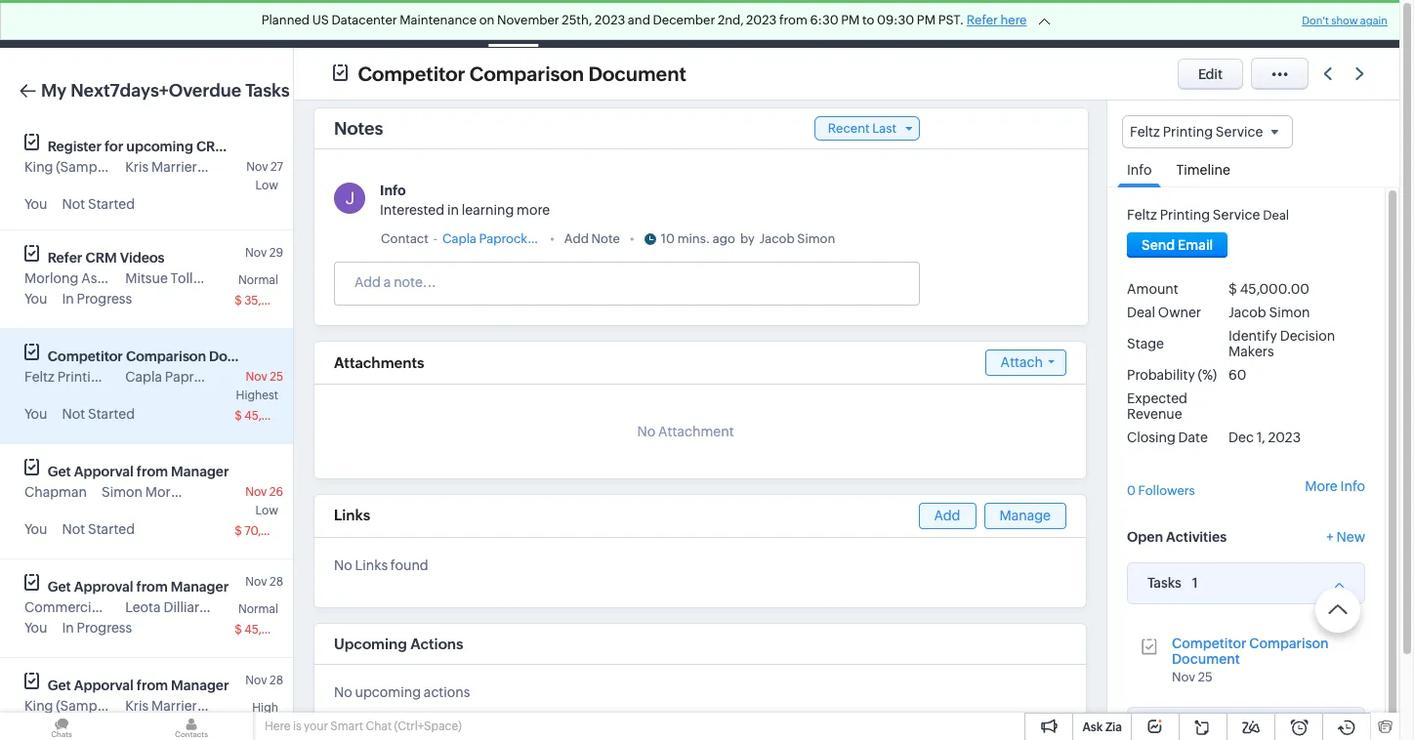 Task type: vqa. For each thing, say whether or not it's contained in the screenshot.


Task type: locate. For each thing, give the bounding box(es) containing it.
refer crm videos
[[48, 250, 165, 266]]

info link
[[1118, 149, 1162, 188]]

1 vertical spatial 45,000.00
[[244, 409, 304, 423]]

1 vertical spatial apporval
[[74, 678, 134, 694]]

nov
[[246, 160, 268, 174], [245, 246, 267, 260], [246, 370, 267, 384], [245, 486, 267, 499], [246, 576, 267, 589], [1173, 670, 1196, 685], [246, 674, 267, 688]]

0 horizontal spatial capla
[[125, 369, 162, 385]]

2 vertical spatial manager
[[171, 678, 229, 694]]

started
[[88, 196, 135, 212], [88, 406, 135, 422], [88, 522, 135, 537]]

$ for leota dilliard (sample)
[[235, 623, 242, 637]]

1 vertical spatial king
[[24, 699, 53, 714]]

0 horizontal spatial pm
[[842, 13, 860, 27]]

deal
[[1264, 208, 1290, 223], [1128, 305, 1156, 321]]

started for printing
[[88, 406, 135, 422]]

us
[[312, 13, 329, 27]]

from for get apporval from manager nov 26
[[137, 464, 168, 480]]

+
[[1327, 529, 1334, 545]]

0 vertical spatial apporval
[[74, 464, 134, 480]]

planned us datacenter maintenance on november 25th, 2023 and december 2nd, 2023 from 6:30 pm to 09:30 pm pst. refer here
[[262, 13, 1027, 27]]

1 kris marrier (sample) from the top
[[125, 159, 256, 175]]

king for register for upcoming crm webinars
[[24, 159, 53, 175]]

2 horizontal spatial tasks
[[1148, 576, 1182, 591]]

45,000.00 up high
[[244, 623, 304, 637]]

$ for capla paprocki (sample)
[[235, 409, 242, 423]]

from up leota
[[136, 579, 168, 595]]

manager up leota dilliard (sample)
[[171, 579, 229, 595]]

simon
[[798, 232, 836, 246], [1270, 305, 1311, 321], [102, 485, 143, 500]]

info right more
[[1341, 479, 1366, 495]]

in progress down morlong associates
[[62, 291, 132, 307]]

1 vertical spatial progress
[[77, 620, 132, 636]]

pm left to
[[842, 13, 860, 27]]

is
[[293, 720, 302, 734]]

0 horizontal spatial competitor
[[48, 349, 123, 364]]

0 vertical spatial no
[[638, 424, 656, 440]]

2 marrier from the top
[[151, 699, 197, 714]]

1 you from the top
[[24, 196, 47, 212]]

1 vertical spatial in progress
[[62, 620, 132, 636]]

$ down leota dilliard (sample)
[[235, 623, 242, 637]]

3 not from the top
[[62, 522, 85, 537]]

info for info
[[1128, 162, 1152, 178]]

1 vertical spatial $ 45,000.00
[[235, 409, 304, 423]]

in progress down commercial press
[[62, 620, 132, 636]]

1 vertical spatial competitor comparison document nov 25
[[1173, 636, 1329, 685]]

$ 45,000.00 for competitor comparison document
[[235, 409, 304, 423]]

started up approval
[[88, 522, 135, 537]]

in down morlong
[[62, 291, 74, 307]]

0 vertical spatial add
[[565, 232, 589, 246]]

get inside get apporval from manager nov 26
[[48, 464, 71, 480]]

3 in from the top
[[62, 719, 74, 735]]

0 vertical spatial deal
[[1264, 208, 1290, 223]]

chapman
[[24, 485, 87, 500]]

2 low from the top
[[256, 504, 278, 518]]

1 horizontal spatial simon
[[798, 232, 836, 246]]

nov 29
[[245, 246, 283, 260]]

from for get approval from manager
[[136, 579, 168, 595]]

in for morlong
[[62, 291, 74, 307]]

$ 45,000.00 down highest
[[235, 409, 304, 423]]

2 vertical spatial printing
[[57, 369, 107, 385]]

more info link
[[1306, 479, 1366, 495]]

manager inside get apporval from manager nov 26
[[171, 464, 229, 480]]

1 horizontal spatial document
[[589, 62, 687, 85]]

0 vertical spatial tasks
[[496, 16, 531, 32]]

competitor
[[358, 62, 466, 85], [48, 349, 123, 364], [1173, 636, 1247, 651]]

1 pm from the left
[[842, 13, 860, 27]]

0 vertical spatial document
[[589, 62, 687, 85]]

1 • from the left
[[550, 232, 555, 246]]

45,000.00 down highest
[[244, 409, 304, 423]]

upcoming up "chat"
[[355, 685, 421, 701]]

28 down 70,000.00
[[270, 576, 283, 589]]

enterprise-trial upgrade
[[939, 9, 1028, 38]]

1 horizontal spatial add
[[935, 508, 961, 524]]

you up morlong
[[24, 196, 47, 212]]

0 horizontal spatial paprocki
[[165, 369, 220, 385]]

not up 'chapman'
[[62, 406, 85, 422]]

more info
[[1306, 479, 1366, 495]]

2 vertical spatial document
[[1173, 651, 1241, 667]]

$ left 35,000.00 at the left top of the page
[[235, 294, 242, 308]]

09:30
[[878, 13, 915, 27]]

info inside "info interested in learning more"
[[380, 183, 406, 198]]

1 horizontal spatial jacob
[[1229, 305, 1267, 321]]

not down 'chapman'
[[62, 522, 85, 537]]

king (sample) for get apporval from manager
[[24, 699, 112, 714]]

refer right pst.
[[967, 13, 998, 27]]

manager up contacts image
[[171, 678, 229, 694]]

date
[[1179, 430, 1209, 446]]

marketplace element
[[1221, 0, 1261, 47]]

1 apporval from the top
[[74, 464, 134, 480]]

(sample)
[[56, 159, 112, 175], [200, 159, 256, 175], [534, 232, 586, 246], [217, 271, 273, 286], [223, 369, 280, 385], [202, 485, 259, 500], [211, 600, 267, 616], [56, 699, 112, 714], [200, 699, 256, 714]]

0 vertical spatial capla
[[443, 232, 477, 246]]

nov 28 up high
[[246, 674, 283, 688]]

king (sample)
[[24, 159, 112, 175], [24, 699, 112, 714]]

crm inside register for upcoming crm webinars nov 27
[[196, 139, 228, 154]]

no for links
[[334, 558, 352, 574]]

progress for press
[[77, 620, 132, 636]]

stage
[[1128, 336, 1165, 352]]

refer
[[967, 13, 998, 27], [48, 250, 82, 266]]

(ctrl+space)
[[394, 720, 462, 734]]

probability (%)
[[1128, 368, 1218, 383]]

2 vertical spatial comparison
[[1250, 636, 1329, 651]]

0 vertical spatial low
[[256, 179, 278, 192]]

info interested in learning more
[[380, 183, 550, 218]]

0 vertical spatial king (sample)
[[24, 159, 112, 175]]

dec
[[1229, 430, 1255, 446]]

get up commercial
[[48, 579, 71, 595]]

45,000.00 up jacob simon at the top
[[1241, 282, 1310, 297]]

king (sample) down register
[[24, 159, 112, 175]]

manager for get apporval from manager
[[171, 678, 229, 694]]

2 horizontal spatial document
[[1173, 651, 1241, 667]]

0 vertical spatial upcoming
[[126, 139, 193, 154]]

service
[[1216, 124, 1264, 140], [1213, 207, 1261, 223], [110, 369, 158, 385]]

morasca
[[145, 485, 200, 500]]

manager up the simon morasca (sample)
[[171, 464, 229, 480]]

for
[[105, 139, 123, 154]]

1 get from the top
[[48, 464, 71, 480]]

0 vertical spatial competitor comparison document nov 25
[[48, 349, 283, 384]]

28 for leota dilliard (sample)
[[270, 576, 283, 589]]

3 progress from the top
[[77, 719, 132, 735]]

2 horizontal spatial simon
[[1270, 305, 1311, 321]]

crm up the my
[[47, 14, 87, 34]]

1 low from the top
[[256, 179, 278, 192]]

low for kris marrier (sample)
[[256, 179, 278, 192]]

1 vertical spatial info
[[380, 183, 406, 198]]

not started up 'chapman'
[[62, 406, 135, 422]]

2 apporval from the top
[[74, 678, 134, 694]]

from
[[780, 13, 808, 27], [137, 464, 168, 480], [136, 579, 168, 595], [137, 678, 168, 694]]

maintenance
[[400, 13, 477, 27]]

1 started from the top
[[88, 196, 135, 212]]

followers
[[1139, 484, 1196, 499]]

contact - capla paprocki (sample)
[[381, 232, 586, 246]]

0 vertical spatial $ 45,000.00
[[1229, 282, 1310, 297]]

not started up refer crm videos on the left top of the page
[[62, 196, 135, 212]]

printing inside field
[[1163, 124, 1214, 140]]

found
[[391, 558, 429, 574]]

manage link
[[984, 503, 1067, 530]]

probability
[[1128, 368, 1196, 383]]

search element
[[1104, 0, 1144, 48]]

nov 28 for kris marrier (sample)
[[246, 674, 283, 688]]

10 mins. ago
[[661, 232, 736, 246]]

get up the chats image
[[48, 678, 71, 694]]

no
[[638, 424, 656, 440], [334, 558, 352, 574], [334, 685, 352, 701]]

1 horizontal spatial feltz printing service
[[1131, 124, 1264, 140]]

1 in from the top
[[62, 291, 74, 307]]

your
[[304, 720, 328, 734]]

jacob up identify at the top of page
[[1229, 305, 1267, 321]]

0 horizontal spatial jacob
[[760, 232, 795, 246]]

0 horizontal spatial •
[[550, 232, 555, 246]]

1 vertical spatial manager
[[171, 579, 229, 595]]

0 horizontal spatial upcoming
[[126, 139, 193, 154]]

2 king (sample) from the top
[[24, 699, 112, 714]]

info for info interested in learning more
[[380, 183, 406, 198]]

add left note
[[565, 232, 589, 246]]

0 horizontal spatial deal
[[1128, 305, 1156, 321]]

1 vertical spatial nov 28
[[246, 674, 283, 688]]

setup element
[[1261, 0, 1301, 48]]

you for commercial press
[[24, 620, 47, 636]]

0 vertical spatial jacob
[[760, 232, 795, 246]]

started up refer crm videos on the left top of the page
[[88, 196, 135, 212]]

2 kris marrier (sample) from the top
[[125, 699, 256, 714]]

4 you from the top
[[24, 522, 47, 537]]

1 not started from the top
[[62, 196, 135, 212]]

2 in progress from the top
[[62, 620, 132, 636]]

competitor comparison document nov 25
[[48, 349, 283, 384], [1173, 636, 1329, 685]]

1 horizontal spatial capla
[[443, 232, 477, 246]]

service inside feltz printing service field
[[1216, 124, 1264, 140]]

2 horizontal spatial competitor
[[1173, 636, 1247, 651]]

progress down press on the bottom left
[[77, 620, 132, 636]]

progress for associates
[[77, 291, 132, 307]]

approval
[[74, 579, 133, 595]]

nov left 26
[[245, 486, 267, 499]]

1 vertical spatial upcoming
[[355, 685, 421, 701]]

1 marrier from the top
[[151, 159, 197, 175]]

1 vertical spatial tasks
[[245, 80, 290, 101]]

0 vertical spatial in progress
[[62, 291, 132, 307]]

1 vertical spatial crm
[[196, 139, 228, 154]]

add left manage
[[935, 508, 961, 524]]

jacob right by
[[760, 232, 795, 246]]

0 vertical spatial marrier
[[151, 159, 197, 175]]

kris down the get apporval from manager
[[125, 699, 149, 714]]

3 get from the top
[[48, 678, 71, 694]]

competitor down morlong associates
[[48, 349, 123, 364]]

1 king from the top
[[24, 159, 53, 175]]

document down and
[[589, 62, 687, 85]]

1 in progress from the top
[[62, 291, 132, 307]]

0 vertical spatial in
[[62, 291, 74, 307]]

marrier down the get apporval from manager
[[151, 699, 197, 714]]

normal for leota dilliard (sample)
[[238, 603, 278, 617]]

not started
[[62, 196, 135, 212], [62, 406, 135, 422], [62, 522, 135, 537]]

1 normal from the top
[[238, 274, 278, 287]]

2 nov 28 from the top
[[246, 674, 283, 688]]

king for get apporval from manager
[[24, 699, 53, 714]]

2 vertical spatial started
[[88, 522, 135, 537]]

feltz inside field
[[1131, 124, 1161, 140]]

3 started from the top
[[88, 522, 135, 537]]

progress down associates
[[77, 291, 132, 307]]

2 kris from the top
[[125, 699, 149, 714]]

1 vertical spatial printing
[[1160, 207, 1211, 223]]

open
[[1128, 529, 1164, 545]]

2 normal from the top
[[238, 603, 278, 617]]

meetings
[[562, 16, 621, 32]]

no attachment
[[638, 424, 734, 440]]

28 up high
[[270, 674, 283, 688]]

not started down 'chapman'
[[62, 522, 135, 537]]

nov down $ 70,000.00
[[246, 576, 267, 589]]

deal right feltz printing service link
[[1264, 208, 1290, 223]]

from up high in progress
[[137, 678, 168, 694]]

info left timeline
[[1128, 162, 1152, 178]]

1 vertical spatial capla
[[125, 369, 162, 385]]

0 horizontal spatial add
[[565, 232, 589, 246]]

2 • from the left
[[630, 232, 635, 246]]

1 king (sample) from the top
[[24, 159, 112, 175]]

0 horizontal spatial info
[[380, 183, 406, 198]]

2 horizontal spatial info
[[1341, 479, 1366, 495]]

2 vertical spatial competitor
[[1173, 636, 1247, 651]]

1 vertical spatial marrier
[[151, 699, 197, 714]]

1 kris from the top
[[125, 159, 149, 175]]

manager for get approval from manager
[[171, 579, 229, 595]]

1 vertical spatial competitor
[[48, 349, 123, 364]]

2nd,
[[718, 13, 744, 27]]

2 vertical spatial not started
[[62, 522, 135, 537]]

add note link
[[565, 230, 620, 249]]

document up highest
[[209, 349, 278, 364]]

1 vertical spatial kris marrier (sample)
[[125, 699, 256, 714]]

None button
[[1128, 233, 1229, 258]]

register for upcoming crm webinars nov 27
[[48, 139, 292, 174]]

december
[[653, 13, 716, 27]]

1 horizontal spatial 25
[[1199, 670, 1213, 685]]

started up get apporval from manager nov 26
[[88, 406, 135, 422]]

pm left pst.
[[917, 13, 936, 27]]

expected
[[1128, 391, 1188, 407]]

expected revenue
[[1128, 391, 1188, 422]]

2023 left and
[[595, 13, 626, 27]]

no up 'smart'
[[334, 685, 352, 701]]

from left 6:30
[[780, 13, 808, 27]]

$ 45,000.00 for get approval from manager
[[235, 623, 304, 637]]

king (sample) down the get apporval from manager
[[24, 699, 112, 714]]

links up "no links found"
[[334, 507, 370, 524]]

no left found
[[334, 558, 352, 574]]

2023 right 1,
[[1269, 430, 1302, 446]]

dilliard
[[164, 600, 208, 616]]

progress down the get apporval from manager
[[77, 719, 132, 735]]

$ 45,000.00
[[1229, 282, 1310, 297], [235, 409, 304, 423], [235, 623, 304, 637]]

0 vertical spatial started
[[88, 196, 135, 212]]

tasks
[[496, 16, 531, 32], [245, 80, 290, 101], [1148, 576, 1182, 591]]

2 progress from the top
[[77, 620, 132, 636]]

1 horizontal spatial comparison
[[470, 62, 584, 85]]

not down register
[[62, 196, 85, 212]]

• add note •
[[550, 232, 635, 246]]

get
[[48, 464, 71, 480], [48, 579, 71, 595], [48, 678, 71, 694]]

nov 28 for leota dilliard (sample)
[[246, 576, 283, 589]]

0 vertical spatial not
[[62, 196, 85, 212]]

1 horizontal spatial deal
[[1264, 208, 1290, 223]]

2023 right 2nd,
[[747, 13, 777, 27]]

3 you from the top
[[24, 406, 47, 422]]

competitor comparison document nov 25 down 1
[[1173, 636, 1329, 685]]

5 you from the top
[[24, 620, 47, 636]]

crm left webinars
[[196, 139, 228, 154]]

0 vertical spatial normal
[[238, 274, 278, 287]]

don't show again
[[1303, 15, 1388, 26]]

1 horizontal spatial 2023
[[747, 13, 777, 27]]

upgrade
[[956, 24, 1011, 38]]

$ left 70,000.00
[[235, 525, 242, 538]]

$ 45,000.00 up jacob simon at the top
[[1229, 282, 1310, 297]]

competitor comparison document link
[[1173, 636, 1329, 667]]

not for (sample)
[[62, 196, 85, 212]]

you for chapman
[[24, 522, 47, 537]]

0 horizontal spatial tasks
[[245, 80, 290, 101]]

25 down competitor comparison document link
[[1199, 670, 1213, 685]]

1 vertical spatial in
[[62, 620, 74, 636]]

1 28 from the top
[[270, 576, 283, 589]]

upcoming actions
[[334, 636, 464, 653]]

2 not started from the top
[[62, 406, 135, 422]]

• right note
[[630, 232, 635, 246]]

2 get from the top
[[48, 579, 71, 595]]

document
[[589, 62, 687, 85], [209, 349, 278, 364], [1173, 651, 1241, 667]]

2 28 from the top
[[270, 674, 283, 688]]

amount
[[1128, 282, 1179, 297]]

2 king from the top
[[24, 699, 53, 714]]

you down morlong
[[24, 291, 47, 307]]

kris for register for upcoming crm webinars
[[125, 159, 149, 175]]

in for commercial
[[62, 620, 74, 636]]

get apporval from manager
[[48, 678, 229, 694]]

get for get approval from manager
[[48, 579, 71, 595]]

competitor down maintenance
[[358, 62, 466, 85]]

1 vertical spatial jacob
[[1229, 305, 1267, 321]]

kris marrier (sample) down the get apporval from manager
[[125, 699, 256, 714]]

in down commercial
[[62, 620, 74, 636]]

in down the get apporval from manager
[[62, 719, 74, 735]]

25
[[270, 370, 283, 384], [1199, 670, 1213, 685]]

enterprise-
[[939, 9, 1003, 23]]

1 horizontal spatial tasks
[[496, 16, 531, 32]]

0 vertical spatial king
[[24, 159, 53, 175]]

links left found
[[355, 558, 388, 574]]

2 not from the top
[[62, 406, 85, 422]]

from up morasca
[[137, 464, 168, 480]]

$
[[1229, 282, 1238, 297], [235, 294, 242, 308], [235, 409, 242, 423], [235, 525, 242, 538], [235, 623, 242, 637]]

• down more
[[550, 232, 555, 246]]

crm up associates
[[85, 250, 117, 266]]

deals
[[430, 16, 465, 32]]

kris
[[125, 159, 149, 175], [125, 699, 149, 714]]

apporval inside get apporval from manager nov 26
[[74, 464, 134, 480]]

signals element
[[1144, 0, 1181, 48]]

contacts link
[[233, 0, 322, 47]]

2 vertical spatial info
[[1341, 479, 1366, 495]]

0 vertical spatial simon
[[798, 232, 836, 246]]

nov left 29
[[245, 246, 267, 260]]

kris marrier (sample) down webinars
[[125, 159, 256, 175]]

0 vertical spatial service
[[1216, 124, 1264, 140]]

you for king (sample)
[[24, 196, 47, 212]]

1 vertical spatial 25
[[1199, 670, 1213, 685]]

not for printing
[[62, 406, 85, 422]]

1 not from the top
[[62, 196, 85, 212]]

you for feltz printing service
[[24, 406, 47, 422]]

0 vertical spatial 25
[[270, 370, 283, 384]]

Add a note... field
[[335, 273, 918, 292]]

tasks left 1
[[1148, 576, 1182, 591]]

1 vertical spatial not
[[62, 406, 85, 422]]

printing
[[1163, 124, 1214, 140], [1160, 207, 1211, 223], [57, 369, 107, 385]]

low up $ 70,000.00
[[256, 504, 278, 518]]

deal down the amount
[[1128, 305, 1156, 321]]

recent
[[828, 121, 870, 136]]

1 progress from the top
[[77, 291, 132, 307]]

simon right by
[[798, 232, 836, 246]]

2 you from the top
[[24, 291, 47, 307]]

1 vertical spatial no
[[334, 558, 352, 574]]

marrier down my next7days+overdue tasks
[[151, 159, 197, 175]]

45,000.00
[[1241, 282, 1310, 297], [244, 409, 304, 423], [244, 623, 304, 637]]

1 nov 28 from the top
[[246, 576, 283, 589]]

apporval up the chats image
[[74, 678, 134, 694]]

edit button
[[1178, 58, 1244, 89]]

2 vertical spatial no
[[334, 685, 352, 701]]

apporval up 'chapman'
[[74, 464, 134, 480]]

from inside get apporval from manager nov 26
[[137, 464, 168, 480]]

you down commercial
[[24, 620, 47, 636]]

note
[[592, 232, 620, 246]]

2 in from the top
[[62, 620, 74, 636]]

you up 'chapman'
[[24, 406, 47, 422]]

2 started from the top
[[88, 406, 135, 422]]

0 vertical spatial get
[[48, 464, 71, 480]]

low down 27
[[256, 179, 278, 192]]

1 vertical spatial king (sample)
[[24, 699, 112, 714]]

nov left 27
[[246, 160, 268, 174]]

nov 28
[[246, 576, 283, 589], [246, 674, 283, 688]]

normal up $ 35,000.00
[[238, 274, 278, 287]]

progress inside high in progress
[[77, 719, 132, 735]]

competitor comparison document nov 25 down mitsue
[[48, 349, 283, 384]]

refer up morlong
[[48, 250, 82, 266]]

ask
[[1083, 721, 1103, 735]]

upcoming
[[126, 139, 193, 154], [355, 685, 421, 701]]

25 up highest
[[270, 370, 283, 384]]

simon up the decision
[[1270, 305, 1311, 321]]

1 vertical spatial get
[[48, 579, 71, 595]]

no left the attachment
[[638, 424, 656, 440]]

2 vertical spatial progress
[[77, 719, 132, 735]]

1 horizontal spatial pm
[[917, 13, 936, 27]]

simon left morasca
[[102, 485, 143, 500]]

you down 'chapman'
[[24, 522, 47, 537]]



Task type: describe. For each thing, give the bounding box(es) containing it.
6:30
[[810, 13, 839, 27]]

$ up jacob simon at the top
[[1229, 282, 1238, 297]]

45,000.00 for get approval from manager
[[244, 623, 304, 637]]

smart
[[331, 720, 363, 734]]

feltz printing service link
[[1128, 207, 1261, 223]]

(%)
[[1198, 368, 1218, 383]]

competitor comparison document
[[358, 62, 687, 85]]

activities
[[1167, 529, 1227, 545]]

pst.
[[939, 13, 965, 27]]

to
[[863, 13, 875, 27]]

deal owner
[[1128, 305, 1202, 321]]

commercial press
[[24, 600, 139, 616]]

register
[[48, 139, 102, 154]]

morlong associates
[[24, 271, 149, 286]]

started for (sample)
[[88, 196, 135, 212]]

get for get apporval from manager
[[48, 678, 71, 694]]

trial
[[1003, 9, 1028, 23]]

attach
[[1001, 355, 1044, 370]]

crm link
[[16, 14, 87, 34]]

1
[[1193, 575, 1199, 591]]

last
[[873, 121, 897, 136]]

0 vertical spatial 45,000.00
[[1241, 282, 1310, 297]]

in progress for associates
[[62, 291, 132, 307]]

2 vertical spatial tasks
[[1148, 576, 1182, 591]]

marrier for get apporval from manager
[[151, 699, 197, 714]]

meetings link
[[547, 0, 637, 47]]

1 vertical spatial refer
[[48, 250, 82, 266]]

3 not started from the top
[[62, 522, 135, 537]]

2 pm from the left
[[917, 13, 936, 27]]

get for get apporval from manager nov 26
[[48, 464, 71, 480]]

kris for get apporval from manager
[[125, 699, 149, 714]]

nov up highest
[[246, 370, 267, 384]]

0 horizontal spatial competitor comparison document nov 25
[[48, 349, 283, 384]]

45,000.00 for competitor comparison document
[[244, 409, 304, 423]]

contacts
[[249, 16, 307, 32]]

apporval for get apporval from manager nov 26
[[74, 464, 134, 480]]

closing date
[[1128, 430, 1209, 446]]

not started for printing
[[62, 406, 135, 422]]

low for simon morasca (sample)
[[256, 504, 278, 518]]

calls
[[652, 16, 683, 32]]

accounts
[[338, 16, 399, 32]]

upcoming
[[334, 636, 407, 653]]

1 vertical spatial links
[[355, 558, 388, 574]]

november
[[497, 13, 560, 27]]

dec 1, 2023
[[1229, 430, 1302, 446]]

next record image
[[1356, 67, 1369, 80]]

deal inside the feltz printing service deal
[[1264, 208, 1290, 223]]

nov down competitor comparison document link
[[1173, 670, 1196, 685]]

1 vertical spatial comparison
[[126, 349, 206, 364]]

create menu image
[[1056, 0, 1104, 47]]

deals link
[[415, 0, 481, 47]]

videos
[[120, 250, 165, 266]]

actions
[[411, 636, 464, 653]]

here
[[265, 720, 291, 734]]

feltz printing service inside field
[[1131, 124, 1264, 140]]

1 vertical spatial deal
[[1128, 305, 1156, 321]]

Feltz Printing Service field
[[1123, 115, 1294, 149]]

makers
[[1229, 344, 1275, 360]]

interested
[[380, 202, 445, 218]]

28 for kris marrier (sample)
[[270, 674, 283, 688]]

high in progress
[[62, 702, 278, 735]]

from for get apporval from manager
[[137, 678, 168, 694]]

2 vertical spatial crm
[[85, 250, 117, 266]]

more
[[517, 202, 550, 218]]

here
[[1001, 13, 1027, 27]]

1 vertical spatial feltz
[[1128, 207, 1158, 223]]

services link
[[699, 0, 784, 47]]

2 horizontal spatial 2023
[[1269, 430, 1302, 446]]

and
[[628, 13, 651, 27]]

2 vertical spatial service
[[110, 369, 158, 385]]

in inside high in progress
[[62, 719, 74, 735]]

mitsue
[[125, 271, 168, 286]]

here is your smart chat (ctrl+space)
[[265, 720, 462, 734]]

actions
[[424, 685, 470, 701]]

1 vertical spatial service
[[1213, 207, 1261, 223]]

1 horizontal spatial upcoming
[[355, 685, 421, 701]]

previous record image
[[1324, 67, 1333, 80]]

0 horizontal spatial 2023
[[595, 13, 626, 27]]

tasks link
[[481, 0, 547, 47]]

apporval for get apporval from manager
[[74, 678, 134, 694]]

$ for simon morasca (sample)
[[235, 525, 242, 538]]

35,000.00
[[244, 294, 304, 308]]

press
[[105, 600, 139, 616]]

don't show again link
[[1303, 15, 1388, 26]]

contacts image
[[130, 713, 253, 741]]

nov up high
[[246, 674, 267, 688]]

1,
[[1257, 430, 1266, 446]]

kris marrier (sample) for register for upcoming crm webinars
[[125, 159, 256, 175]]

1 horizontal spatial competitor comparison document nov 25
[[1173, 636, 1329, 685]]

open activities
[[1128, 529, 1227, 545]]

0 vertical spatial crm
[[47, 14, 87, 34]]

projects
[[800, 16, 851, 32]]

in progress for press
[[62, 620, 132, 636]]

king (sample) for register for upcoming crm webinars
[[24, 159, 112, 175]]

0 horizontal spatial feltz printing service
[[24, 369, 158, 385]]

0
[[1128, 484, 1136, 499]]

services
[[715, 16, 768, 32]]

nov inside register for upcoming crm webinars nov 27
[[246, 160, 268, 174]]

add link
[[919, 503, 977, 530]]

kris marrier (sample) for get apporval from manager
[[125, 699, 256, 714]]

calls link
[[637, 0, 699, 47]]

ago
[[713, 232, 736, 246]]

get approval from manager
[[48, 579, 229, 595]]

attachments
[[334, 355, 425, 371]]

2 vertical spatial feltz
[[24, 369, 55, 385]]

0 vertical spatial refer
[[967, 13, 998, 27]]

no links found
[[334, 558, 429, 574]]

projects link
[[784, 0, 867, 47]]

attach link
[[985, 350, 1067, 376]]

mins.
[[678, 232, 710, 246]]

chats image
[[0, 713, 123, 741]]

0 vertical spatial links
[[334, 507, 370, 524]]

decision
[[1281, 328, 1336, 344]]

manage
[[1000, 508, 1051, 524]]

you for morlong associates
[[24, 291, 47, 307]]

$ 35,000.00
[[235, 294, 304, 308]]

25th,
[[562, 13, 592, 27]]

upcoming inside register for upcoming crm webinars nov 27
[[126, 139, 193, 154]]

morlong
[[24, 271, 78, 286]]

highest
[[236, 389, 278, 403]]

26
[[269, 486, 283, 499]]

new
[[1337, 529, 1366, 545]]

70,000.00
[[244, 525, 304, 538]]

by jacob simon
[[741, 232, 836, 246]]

in
[[447, 202, 459, 218]]

0 vertical spatial comparison
[[470, 62, 584, 85]]

1 vertical spatial add
[[935, 508, 961, 524]]

contact
[[381, 232, 429, 246]]

no for attachments
[[638, 424, 656, 440]]

not started for (sample)
[[62, 196, 135, 212]]

marrier for register for upcoming crm webinars
[[151, 159, 197, 175]]

my next7days+overdue tasks
[[41, 80, 290, 101]]

planned
[[262, 13, 310, 27]]

1 horizontal spatial paprocki
[[479, 232, 531, 246]]

profile image
[[1301, 0, 1355, 47]]

+ new
[[1327, 529, 1366, 545]]

$ 70,000.00
[[235, 525, 304, 538]]

manager for get apporval from manager nov 26
[[171, 464, 229, 480]]

0 vertical spatial competitor
[[358, 62, 466, 85]]

nov inside get apporval from manager nov 26
[[245, 486, 267, 499]]

accounts link
[[322, 0, 415, 47]]

1 vertical spatial document
[[209, 349, 278, 364]]

identify decision makers
[[1229, 328, 1336, 360]]

normal for mitsue tollner (sample)
[[238, 274, 278, 287]]

0 horizontal spatial simon
[[102, 485, 143, 500]]

no upcoming actions
[[334, 685, 470, 701]]

edit
[[1199, 66, 1223, 82]]

show
[[1332, 15, 1359, 26]]

again
[[1361, 15, 1388, 26]]

capla paprocki (sample)
[[125, 369, 280, 385]]

$ for mitsue tollner (sample)
[[235, 294, 242, 308]]



